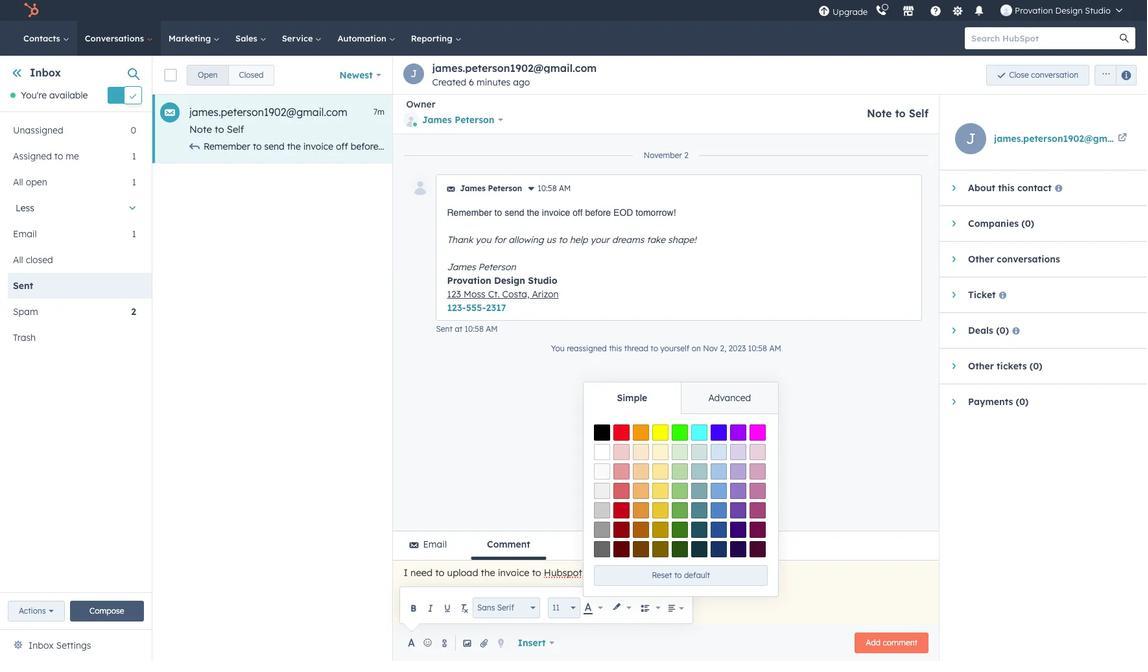 Task type: locate. For each thing, give the bounding box(es) containing it.
1 horizontal spatial tomorrow!
[[636, 208, 676, 218]]

menu containing provation design studio
[[818, 0, 1132, 21]]

inbox left settings
[[29, 640, 54, 652]]

am
[[559, 184, 571, 193], [486, 324, 498, 334], [770, 344, 782, 354]]

thank down james peterson popup button
[[449, 141, 475, 152]]

remember
[[204, 141, 250, 152], [447, 208, 492, 218]]

#d9ead3, 100 opacity image
[[672, 444, 688, 461]]

allowing up more info image
[[511, 141, 546, 152]]

note
[[867, 107, 892, 120], [189, 123, 212, 136]]

1 for open
[[132, 177, 136, 188]]

service
[[282, 33, 316, 43]]

before down 7m
[[351, 141, 379, 152]]

#69a84f, 100 opacity image
[[672, 503, 688, 519]]

add comment
[[866, 638, 918, 648]]

send
[[264, 141, 285, 152], [505, 208, 525, 218]]

3 caret image from the top
[[953, 327, 956, 335]]

2317 up sent at 10:58 am
[[486, 302, 506, 314]]

actions
[[19, 607, 46, 616]]

0 vertical spatial remember
[[204, 141, 250, 152]]

caret image inside payments (0) dropdown button
[[953, 398, 956, 406]]

other left tickets
[[969, 361, 995, 372]]

0 vertical spatial take
[[649, 141, 668, 152]]

email inside "button"
[[423, 539, 447, 551]]

123- up at at the left
[[447, 302, 466, 314]]

0 horizontal spatial studio
[[528, 275, 558, 287]]

am right the "2023"
[[770, 344, 782, 354]]

6
[[469, 77, 474, 88]]

0 vertical spatial 2317
[[1029, 141, 1048, 152]]

1 vertical spatial caret image
[[953, 291, 956, 299]]

thank up james peterson provation design studio 123 moss ct. costa, arizon 123-555-2317
[[447, 234, 473, 246]]

#cccccc, 100 opacity image
[[594, 503, 611, 519]]

4 caret image from the top
[[953, 363, 956, 370]]

you
[[478, 141, 494, 152], [476, 234, 492, 246]]

0 horizontal spatial provation
[[447, 275, 492, 287]]

0 horizontal spatial note
[[189, 123, 212, 136]]

payments (0)
[[969, 396, 1029, 408]]

#00ffff, 100 opacity image
[[692, 425, 708, 441]]

sent left at at the left
[[436, 324, 453, 334]]

#ff0201, 100 opacity image
[[614, 425, 630, 441]]

deals (0)
[[969, 325, 1010, 337]]

0 horizontal spatial ct.
[[488, 289, 500, 300]]

#cfe2f3, 100 opacity image
[[711, 444, 727, 461]]

all closed button
[[8, 247, 136, 273]]

#783f04, 100 opacity image
[[633, 542, 649, 558]]

send inside email from james.peterson1902@gmail.com with subject note to self row
[[264, 141, 285, 152]]

i need to upload the invoice to hubspot, that would make this a lot easier
[[404, 567, 734, 579]]

invoice for remember to send the invoice off before eod tomorrow!
[[542, 208, 571, 218]]

0 vertical spatial 123-
[[992, 141, 1010, 152]]

0 vertical spatial dreams
[[614, 141, 647, 152]]

10:58 right more info image
[[538, 184, 557, 193]]

0 horizontal spatial tomorrow!
[[403, 141, 447, 152]]

(0) inside dropdown button
[[1016, 396, 1029, 408]]

0 horizontal spatial email
[[13, 229, 37, 240]]

#ffffff, 100 opacity image
[[594, 444, 611, 461]]

eod for remember to send the invoice off before eod tomorrow!
[[614, 208, 634, 218]]

you're available
[[21, 90, 88, 101]]

all left open
[[13, 177, 23, 188]]

eod up thank you for allowing us to help your dreams take shape! at the top
[[614, 208, 634, 218]]

1 horizontal spatial 2317
[[1029, 141, 1048, 152]]

email up need
[[423, 539, 447, 551]]

(0) right deals
[[997, 325, 1010, 337]]

#45818e, 100 opacity image
[[692, 503, 708, 519]]

off inside email from james.peterson1902@gmail.com with subject note to self row
[[336, 141, 348, 152]]

caret image inside other tickets (0) 'dropdown button'
[[953, 363, 956, 370]]

1 vertical spatial note to self
[[189, 123, 244, 136]]

invoice for remember to send the invoice off before eod tomorrow!  thank you for allowing us to help your dreams take shape!  james peterson provation design studio 123 moss ct. costa, arizon 123-555-2317
[[303, 141, 334, 152]]

1 other from the top
[[969, 254, 995, 265]]

Open button
[[187, 65, 229, 85]]

caret image inside companies (0) dropdown button
[[953, 220, 956, 228]]

2 1 from the top
[[132, 177, 136, 188]]

1 vertical spatial 123-
[[447, 302, 466, 314]]

123 inside email from james.peterson1902@gmail.com with subject note to self row
[[878, 141, 892, 152]]

caret image left the other tickets (0)
[[953, 363, 956, 370]]

studio down note to self heading
[[848, 141, 876, 152]]

0 horizontal spatial invoice
[[303, 141, 334, 152]]

payments
[[969, 396, 1014, 408]]

1 horizontal spatial james.peterson1902@gmail.com
[[432, 62, 597, 75]]

before
[[351, 141, 379, 152], [586, 208, 611, 218]]

1 horizontal spatial ct.
[[919, 141, 931, 152]]

1 vertical spatial 555-
[[466, 302, 486, 314]]

invoice inside email from james.peterson1902@gmail.com with subject note to self row
[[303, 141, 334, 152]]

0 vertical spatial other
[[969, 254, 995, 265]]

studio down thank you for allowing us to help your dreams take shape! at the top
[[528, 275, 558, 287]]

james.peterson1902@gmail.com up ago
[[432, 62, 597, 75]]

1 horizontal spatial 2
[[685, 151, 689, 160]]

am down 123-555-2317 link
[[486, 324, 498, 334]]

#000000, 100 opacity image
[[594, 425, 611, 441]]

0 horizontal spatial 2317
[[486, 302, 506, 314]]

sales link
[[228, 21, 274, 56]]

0 horizontal spatial 123-
[[447, 302, 466, 314]]

sent inside main content
[[436, 324, 453, 334]]

0 vertical spatial shape!
[[670, 141, 699, 152]]

contacts link
[[16, 21, 77, 56]]

0 horizontal spatial eod
[[381, 141, 401, 152]]

2 vertical spatial this
[[665, 567, 681, 579]]

remember inside email from james.peterson1902@gmail.com with subject note to self row
[[204, 141, 250, 152]]

companies
[[969, 218, 1019, 230]]

7m
[[374, 107, 385, 117]]

1 horizontal spatial arizon
[[963, 141, 990, 152]]

555- up 'about this contact'
[[1010, 141, 1029, 152]]

555-
[[1010, 141, 1029, 152], [466, 302, 486, 314]]

november 2
[[644, 151, 689, 160]]

#f9cb9c, 100 opacity image
[[633, 464, 649, 480]]

0 vertical spatial studio
[[1086, 5, 1111, 16]]

other for other tickets (0)
[[969, 361, 995, 372]]

1 vertical spatial shape!
[[668, 234, 697, 246]]

1 caret image from the top
[[953, 220, 956, 228]]

#0c343d, 100 opacity image
[[692, 542, 708, 558]]

you're available image
[[10, 93, 16, 98]]

peterson
[[455, 114, 495, 126], [732, 141, 770, 152], [488, 184, 522, 193], [479, 261, 516, 273]]

0 vertical spatial thank
[[449, 141, 475, 152]]

tab list
[[584, 383, 779, 415]]

#ff00ff, 100 opacity image
[[750, 425, 766, 441]]

closed
[[26, 255, 53, 266]]

arizon up "you"
[[532, 289, 559, 300]]

hubspot link
[[16, 3, 49, 18]]

1 vertical spatial studio
[[848, 141, 876, 152]]

remember for remember to send the invoice off before eod tomorrow!
[[447, 208, 492, 218]]

123 down note to self heading
[[878, 141, 892, 152]]

123 up 123-555-2317 link
[[447, 289, 461, 300]]

insert button
[[510, 631, 563, 657]]

1 vertical spatial invoice
[[542, 208, 571, 218]]

2 other from the top
[[969, 361, 995, 372]]

inbox for inbox
[[30, 66, 61, 79]]

(0) for deals (0)
[[997, 325, 1010, 337]]

help
[[572, 141, 590, 152], [570, 234, 588, 246]]

arizon up the about
[[963, 141, 990, 152]]

moss inside james peterson provation design studio 123 moss ct. costa, arizon 123-555-2317
[[464, 289, 486, 300]]

caret image
[[953, 220, 956, 228], [953, 256, 956, 263], [953, 327, 956, 335], [953, 363, 956, 370], [953, 398, 956, 406]]

1 vertical spatial the
[[527, 208, 540, 218]]

#ead1dc, 100 opacity image
[[750, 444, 766, 461]]

ct. down note to self heading
[[919, 141, 931, 152]]

james.peterson1902@gmail.com up about this contact dropdown button
[[995, 133, 1141, 145]]

about this contact button
[[940, 171, 1135, 206]]

marketplaces button
[[895, 0, 923, 21]]

#660000, 100 opacity image
[[614, 542, 630, 558]]

(0) right payments
[[1016, 396, 1029, 408]]

2 horizontal spatial design
[[1056, 5, 1083, 16]]

your left november
[[593, 141, 612, 152]]

1 vertical spatial design
[[816, 141, 846, 152]]

2 horizontal spatial provation
[[1016, 5, 1054, 16]]

before inside email from james.peterson1902@gmail.com with subject note to self row
[[351, 141, 379, 152]]

1 caret image from the top
[[953, 184, 956, 192]]

comment
[[883, 638, 918, 648]]

costa, inside email from james.peterson1902@gmail.com with subject note to self row
[[933, 141, 961, 152]]

caret image inside ticket 'dropdown button'
[[953, 291, 956, 299]]

note to self
[[867, 107, 929, 120], [189, 123, 244, 136]]

1 vertical spatial email
[[423, 539, 447, 551]]

for down james peterson popup button
[[496, 141, 508, 152]]

costa, inside james peterson provation design studio 123 moss ct. costa, arizon 123-555-2317
[[503, 289, 530, 300]]

1 vertical spatial self
[[227, 123, 244, 136]]

upgrade image
[[819, 6, 831, 17]]

all for all open
[[13, 177, 23, 188]]

conversations
[[85, 33, 147, 43]]

serif
[[498, 603, 514, 613]]

5 caret image from the top
[[953, 398, 956, 406]]

all left closed on the top left of the page
[[13, 255, 23, 266]]

add comment group
[[855, 633, 929, 654]]

james.peterson1902@gmail.com down closed button
[[189, 106, 348, 119]]

sent at 10:58 am
[[436, 324, 498, 334]]

email down less
[[13, 229, 37, 240]]

compose
[[90, 607, 124, 616]]

#bf9002, 100 opacity image
[[653, 522, 669, 539]]

tomorrow! down james peterson popup button
[[403, 141, 447, 152]]

0 vertical spatial 10:58
[[538, 184, 557, 193]]

studio inside email from james.peterson1902@gmail.com with subject note to self row
[[848, 141, 876, 152]]

spam
[[13, 306, 38, 318]]

#7f6001, 100 opacity image
[[653, 542, 669, 558]]

arizon inside james peterson provation design studio 123 moss ct. costa, arizon 123-555-2317
[[532, 289, 559, 300]]

0
[[131, 125, 136, 136]]

#e69138, 100 opacity image
[[633, 503, 649, 519]]

studio inside james peterson provation design studio 123 moss ct. costa, arizon 123-555-2317
[[528, 275, 558, 287]]

(0)
[[1022, 218, 1035, 230], [997, 325, 1010, 337], [1030, 361, 1043, 372], [1016, 396, 1029, 408]]

#990100, 100 opacity image
[[614, 522, 630, 539]]

2 vertical spatial 10:58
[[749, 344, 768, 354]]

deals (0) button
[[940, 313, 1135, 348]]

other tickets (0)
[[969, 361, 1043, 372]]

(0) right tickets
[[1030, 361, 1043, 372]]

contact
[[1018, 182, 1052, 194]]

1 vertical spatial 10:58
[[465, 324, 484, 334]]

caret image
[[953, 184, 956, 192], [953, 291, 956, 299]]

2 vertical spatial james.peterson1902@gmail.com
[[995, 133, 1141, 145]]

james inside popup button
[[422, 114, 452, 126]]

more info image
[[528, 186, 535, 193]]

1 vertical spatial 123
[[447, 289, 461, 300]]

2 vertical spatial studio
[[528, 275, 558, 287]]

(0) right companies
[[1022, 218, 1035, 230]]

ct.
[[919, 141, 931, 152], [488, 289, 500, 300]]

2 horizontal spatial 10:58
[[749, 344, 768, 354]]

settings image
[[952, 6, 964, 17]]

0 horizontal spatial 555-
[[466, 302, 486, 314]]

allowing down 'remember to send the invoice off before eod tomorrow!'
[[509, 234, 544, 246]]

sans serif
[[478, 603, 514, 613]]

your inside email from james.peterson1902@gmail.com with subject note to self row
[[593, 141, 612, 152]]

this right the about
[[999, 182, 1015, 194]]

caret image left payments
[[953, 398, 956, 406]]

us down 'remember to send the invoice off before eod tomorrow!'
[[547, 234, 556, 246]]

2
[[685, 151, 689, 160], [131, 306, 136, 318]]

moss up 123-555-2317 link
[[464, 289, 486, 300]]

1 vertical spatial 1
[[132, 177, 136, 188]]

group down reset
[[638, 600, 664, 617]]

your down 'remember to send the invoice off before eod tomorrow!'
[[591, 234, 610, 246]]

am up 'remember to send the invoice off before eod tomorrow!'
[[559, 184, 571, 193]]

arizon
[[963, 141, 990, 152], [532, 289, 559, 300]]

0 horizontal spatial self
[[227, 123, 244, 136]]

shape! inside email from james.peterson1902@gmail.com with subject note to self row
[[670, 141, 699, 152]]

0 horizontal spatial costa,
[[503, 289, 530, 300]]

note to self heading
[[867, 107, 929, 120]]

yourself
[[661, 344, 690, 354]]

take
[[649, 141, 668, 152], [647, 234, 666, 246]]

#00ff03, 100 opacity image
[[672, 425, 688, 441]]

other inside 'dropdown button'
[[969, 361, 995, 372]]

james.peterson1902@gmail.com inside row
[[189, 106, 348, 119]]

ct. inside james peterson provation design studio 123 moss ct. costa, arizon 123-555-2317
[[488, 289, 500, 300]]

inbox settings link
[[29, 638, 91, 654]]

0 vertical spatial help
[[572, 141, 590, 152]]

0 vertical spatial the
[[287, 141, 301, 152]]

ct. up 123-555-2317 link
[[488, 289, 500, 300]]

tomorrow! inside email from james.peterson1902@gmail.com with subject note to self row
[[403, 141, 447, 152]]

1 vertical spatial james.peterson1902@gmail.com
[[189, 106, 348, 119]]

#666666, 100 opacity image
[[594, 542, 611, 558]]

menu
[[818, 0, 1132, 21]]

peterson inside popup button
[[455, 114, 495, 126]]

eod inside email from james.peterson1902@gmail.com with subject note to self row
[[381, 141, 401, 152]]

thread
[[625, 344, 649, 354]]

dreams
[[614, 141, 647, 152], [612, 234, 645, 246]]

(0) for payments (0)
[[1016, 396, 1029, 408]]

shape!
[[670, 141, 699, 152], [668, 234, 697, 246]]

me
[[66, 151, 79, 162]]

moss down note to self heading
[[895, 141, 917, 152]]

0 horizontal spatial am
[[486, 324, 498, 334]]

#4c1130, 100 opacity image
[[750, 542, 766, 558]]

1 vertical spatial 2
[[131, 306, 136, 318]]

2 horizontal spatial invoice
[[542, 208, 571, 218]]

group down the sales
[[187, 65, 275, 85]]

add
[[866, 638, 881, 648]]

james peterson left more info image
[[460, 184, 522, 193]]

#76a5af, 100 opacity image
[[692, 483, 708, 500]]

1 vertical spatial remember
[[447, 208, 492, 218]]

1 vertical spatial this
[[609, 344, 622, 354]]

0 vertical spatial am
[[559, 184, 571, 193]]

#674ea7, 100 opacity image
[[731, 503, 747, 519]]

inbox up "you're available"
[[30, 66, 61, 79]]

tomorrow! for remember to send the invoice off before eod tomorrow!
[[636, 208, 676, 218]]

123 inside james peterson provation design studio 123 moss ct. costa, arizon 123-555-2317
[[447, 289, 461, 300]]

group down search image
[[1090, 65, 1137, 85]]

2317 inside email from james.peterson1902@gmail.com with subject note to self row
[[1029, 141, 1048, 152]]

0 vertical spatial arizon
[[963, 141, 990, 152]]

0 horizontal spatial sent
[[13, 281, 33, 292]]

0 vertical spatial caret image
[[953, 184, 956, 192]]

1 vertical spatial other
[[969, 361, 995, 372]]

the inside email from james.peterson1902@gmail.com with subject note to self row
[[287, 141, 301, 152]]

0 horizontal spatial design
[[494, 275, 526, 287]]

design inside james peterson provation design studio 123 moss ct. costa, arizon 123-555-2317
[[494, 275, 526, 287]]

james down owner
[[422, 114, 452, 126]]

studio inside provation design studio popup button
[[1086, 5, 1111, 16]]

1 vertical spatial help
[[570, 234, 588, 246]]

2,
[[721, 344, 727, 354]]

eod down 7m
[[381, 141, 401, 152]]

2317
[[1029, 141, 1048, 152], [486, 302, 506, 314]]

note inside row
[[189, 123, 212, 136]]

#fafafa, 100 opacity image
[[594, 464, 611, 480]]

other up ticket
[[969, 254, 995, 265]]

(0) for companies (0)
[[1022, 218, 1035, 230]]

0 vertical spatial 123
[[878, 141, 892, 152]]

you down james peterson popup button
[[478, 141, 494, 152]]

eod for remember to send the invoice off before eod tomorrow!  thank you for allowing us to help your dreams take shape!  james peterson provation design studio 123 moss ct. costa, arizon 123-555-2317
[[381, 141, 401, 152]]

caret image inside other conversations dropdown button
[[953, 256, 956, 263]]

upload
[[447, 567, 479, 579]]

1 1 from the top
[[132, 151, 136, 162]]

0 vertical spatial you
[[478, 141, 494, 152]]

sent
[[13, 281, 33, 292], [436, 324, 453, 334]]

help button
[[925, 0, 947, 21]]

2 vertical spatial 1
[[132, 229, 136, 240]]

sent inside button
[[13, 281, 33, 292]]

Search HubSpot search field
[[965, 27, 1124, 49]]

less
[[16, 203, 34, 214]]

all closed
[[13, 255, 53, 266]]

sent up spam
[[13, 281, 33, 292]]

1 horizontal spatial before
[[586, 208, 611, 218]]

caret image left companies
[[953, 220, 956, 228]]

#b4a7d6, 100 opacity image
[[731, 464, 747, 480]]

10:58
[[538, 184, 557, 193], [465, 324, 484, 334], [749, 344, 768, 354]]

caret image inside about this contact dropdown button
[[953, 184, 956, 192]]

caret image left ticket
[[953, 291, 956, 299]]

0 vertical spatial james peterson
[[422, 114, 495, 126]]

3 1 from the top
[[132, 229, 136, 240]]

for up james peterson provation design studio 123 moss ct. costa, arizon 123-555-2317
[[494, 234, 506, 246]]

1 horizontal spatial studio
[[848, 141, 876, 152]]

#cc0201, 100 opacity image
[[614, 503, 630, 519]]

10:58 am
[[538, 184, 571, 193]]

1 horizontal spatial sent
[[436, 324, 453, 334]]

off for remember to send the invoice off before eod tomorrow!
[[573, 208, 583, 218]]

2 all from the top
[[13, 255, 23, 266]]

caret image left the about
[[953, 184, 956, 192]]

james peterson image
[[1001, 5, 1013, 16]]

peterson inside row
[[732, 141, 770, 152]]

caret image left deals
[[953, 327, 956, 335]]

advanced
[[709, 393, 752, 404]]

provation
[[1016, 5, 1054, 16], [772, 141, 813, 152], [447, 275, 492, 287]]

this left a
[[665, 567, 681, 579]]

a
[[684, 567, 690, 579]]

555- up sent at 10:58 am
[[466, 302, 486, 314]]

us up 10:58 am
[[549, 141, 558, 152]]

1
[[132, 151, 136, 162], [132, 177, 136, 188], [132, 229, 136, 240]]

caret image for payments (0)
[[953, 398, 956, 406]]

i
[[404, 567, 408, 579]]

other inside dropdown button
[[969, 254, 995, 265]]

tomorrow!
[[403, 141, 447, 152], [636, 208, 676, 218]]

us
[[549, 141, 558, 152], [547, 234, 556, 246]]

james up 123-555-2317 link
[[447, 261, 476, 273]]

main content
[[152, 56, 1148, 662]]

0 vertical spatial sent
[[13, 281, 33, 292]]

10:58 right at at the left
[[465, 324, 484, 334]]

you inside email from james.peterson1902@gmail.com with subject note to self row
[[478, 141, 494, 152]]

tomorrow! down november
[[636, 208, 676, 218]]

provation inside email from james.peterson1902@gmail.com with subject note to self row
[[772, 141, 813, 152]]

sent for sent
[[13, 281, 33, 292]]

take inside email from james.peterson1902@gmail.com with subject note to self row
[[649, 141, 668, 152]]

10:58 right the "2023"
[[749, 344, 768, 354]]

#8e7cc3, 100 opacity image
[[731, 483, 747, 500]]

#f1c233, 100 opacity image
[[653, 503, 669, 519]]

1 all from the top
[[13, 177, 23, 188]]

2 horizontal spatial the
[[527, 208, 540, 218]]

caret image for about this contact
[[953, 184, 956, 192]]

studio up search hubspot search box
[[1086, 5, 1111, 16]]

us inside email from james.peterson1902@gmail.com with subject note to self row
[[549, 141, 558, 152]]

0 horizontal spatial before
[[351, 141, 379, 152]]

james peterson down created
[[422, 114, 495, 126]]

all for all closed
[[13, 255, 23, 266]]

0 vertical spatial eod
[[381, 141, 401, 152]]

2317 up about this contact dropdown button
[[1029, 141, 1048, 152]]

1 horizontal spatial self
[[909, 107, 929, 120]]

2 caret image from the top
[[953, 291, 956, 299]]

1 horizontal spatial design
[[816, 141, 846, 152]]

#ff9902, 100 opacity image
[[633, 425, 649, 441]]

james right november 2
[[701, 141, 730, 152]]

email button
[[394, 532, 463, 561]]

this left thread
[[609, 344, 622, 354]]

#741b47, 100 opacity image
[[750, 522, 766, 539]]

self inside row
[[227, 123, 244, 136]]

caret image left other conversations at the top of the page
[[953, 256, 956, 263]]

all inside all closed button
[[13, 255, 23, 266]]

0 vertical spatial your
[[593, 141, 612, 152]]

you up james peterson provation design studio 123 moss ct. costa, arizon 123-555-2317
[[476, 234, 492, 246]]

conversation
[[1032, 70, 1079, 79]]

0 vertical spatial for
[[496, 141, 508, 152]]

123- up 'about this contact'
[[992, 141, 1010, 152]]

0 horizontal spatial this
[[609, 344, 622, 354]]

for
[[496, 141, 508, 152], [494, 234, 506, 246]]

1 vertical spatial take
[[647, 234, 666, 246]]

service link
[[274, 21, 330, 56]]

0 vertical spatial off
[[336, 141, 348, 152]]

before up thank you for allowing us to help your dreams take shape! at the top
[[586, 208, 611, 218]]

caret image for ticket
[[953, 291, 956, 299]]

group
[[187, 65, 275, 85], [1090, 65, 1137, 85], [638, 600, 664, 617]]

sent for sent at 10:58 am
[[436, 324, 453, 334]]

0 vertical spatial email
[[13, 229, 37, 240]]

0 horizontal spatial arizon
[[532, 289, 559, 300]]

#b6d7a8, 100 opacity image
[[672, 464, 688, 480]]

1 horizontal spatial eod
[[614, 208, 634, 218]]

0 vertical spatial costa,
[[933, 141, 961, 152]]

2 caret image from the top
[[953, 256, 956, 263]]

0 vertical spatial note
[[867, 107, 892, 120]]



Task type: describe. For each thing, give the bounding box(es) containing it.
this inside dropdown button
[[999, 182, 1015, 194]]

2023
[[729, 344, 746, 354]]

other tickets (0) button
[[940, 349, 1135, 384]]

#93c47d, 100 opacity image
[[672, 483, 688, 500]]

search button
[[1114, 27, 1136, 49]]

2317 inside james peterson provation design studio 123 moss ct. costa, arizon 123-555-2317
[[486, 302, 506, 314]]

#9a00ff, 100 opacity image
[[731, 425, 747, 441]]

assigned to me
[[13, 151, 79, 162]]

#0600ff, 100 opacity image
[[711, 425, 727, 441]]

reset to default tab panel
[[584, 414, 779, 597]]

provation inside james peterson provation design studio 123 moss ct. costa, arizon 123-555-2317
[[447, 275, 492, 287]]

reporting
[[411, 33, 455, 43]]

contacts
[[23, 33, 63, 43]]

Closed button
[[228, 65, 275, 85]]

1 vertical spatial dreams
[[612, 234, 645, 246]]

1 horizontal spatial group
[[638, 600, 664, 617]]

1 vertical spatial allowing
[[509, 234, 544, 246]]

thank inside email from james.peterson1902@gmail.com with subject note to self row
[[449, 141, 475, 152]]

1 horizontal spatial 10:58
[[538, 184, 557, 193]]

at
[[455, 324, 463, 334]]

default
[[684, 571, 710, 581]]

sans serif button
[[473, 598, 540, 619]]

ct. inside email from james.peterson1902@gmail.com with subject note to self row
[[919, 141, 931, 152]]

the for remember to send the invoice off before eod tomorrow!  thank you for allowing us to help your dreams take shape!  james peterson provation design studio 123 moss ct. costa, arizon 123-555-2317
[[287, 141, 301, 152]]

settings
[[56, 640, 91, 652]]

on
[[692, 344, 701, 354]]

upgrade
[[833, 6, 868, 17]]

notifications button
[[969, 0, 991, 21]]

#d0e0e3, 100 opacity image
[[692, 444, 708, 461]]

123-555-2317 link
[[447, 302, 506, 314]]

deals
[[969, 325, 994, 337]]

moss inside email from james.peterson1902@gmail.com with subject note to self row
[[895, 141, 917, 152]]

2 horizontal spatial group
[[1090, 65, 1137, 85]]

you're
[[21, 90, 47, 101]]

james peterson button
[[404, 110, 504, 130]]

#6fa8dc, 100 opacity image
[[711, 483, 727, 500]]

1 vertical spatial am
[[486, 324, 498, 334]]

james inside james peterson provation design studio 123 moss ct. costa, arizon 123-555-2317
[[447, 261, 476, 273]]

other conversations button
[[940, 242, 1135, 277]]

calling icon button
[[871, 2, 893, 19]]

peterson inside james peterson provation design studio 123 moss ct. costa, arizon 123-555-2317
[[479, 261, 516, 273]]

add comment button
[[855, 633, 929, 654]]

1 horizontal spatial this
[[665, 567, 681, 579]]

send for remember to send the invoice off before eod tomorrow!
[[505, 208, 525, 218]]

ticket button
[[940, 278, 1135, 313]]

automation
[[338, 33, 389, 43]]

other conversations
[[969, 254, 1061, 265]]

to inside button
[[675, 571, 682, 581]]

help inside email from james.peterson1902@gmail.com with subject note to self row
[[572, 141, 590, 152]]

trash button
[[8, 325, 136, 351]]

remember for remember to send the invoice off before eod tomorrow!  thank you for allowing us to help your dreams take shape!  james peterson provation design studio 123 moss ct. costa, arizon 123-555-2317
[[204, 141, 250, 152]]

calling icon image
[[876, 5, 888, 17]]

2 horizontal spatial am
[[770, 344, 782, 354]]

sent button
[[8, 273, 136, 299]]

insert
[[518, 638, 546, 649]]

minutes
[[477, 77, 511, 88]]

send for remember to send the invoice off before eod tomorrow!  thank you for allowing us to help your dreams take shape!  james peterson provation design studio 123 moss ct. costa, arizon 123-555-2317
[[264, 141, 285, 152]]

search image
[[1121, 34, 1130, 43]]

inbox settings
[[29, 640, 91, 652]]

remember to send the invoice off before eod tomorrow!
[[447, 208, 676, 218]]

#eeeeee, 100 opacity image
[[594, 483, 611, 500]]

#f6b26b, 100 opacity image
[[633, 483, 649, 500]]

1 vertical spatial for
[[494, 234, 506, 246]]

unassigned
[[13, 125, 63, 136]]

0 horizontal spatial 10:58
[[465, 324, 484, 334]]

provation design studio button
[[993, 0, 1131, 21]]

#073763, 100 opacity image
[[711, 542, 727, 558]]

2 horizontal spatial james.peterson1902@gmail.com
[[995, 133, 1141, 145]]

james.peterson1902@gmail.com created 6 minutes ago
[[432, 62, 597, 88]]

hubspot,
[[544, 567, 585, 579]]

reporting link
[[403, 21, 469, 56]]

555- inside james peterson provation design studio 123 moss ct. costa, arizon 123-555-2317
[[466, 302, 486, 314]]

#134f5c, 100 opacity image
[[692, 522, 708, 539]]

james left more info image
[[460, 184, 486, 193]]

1 horizontal spatial am
[[559, 184, 571, 193]]

automation link
[[330, 21, 403, 56]]

#9fc5e8, 100 opacity image
[[711, 464, 727, 480]]

you
[[551, 344, 565, 354]]

before for remember to send the invoice off before eod tomorrow!  thank you for allowing us to help your dreams take shape!  james peterson provation design studio 123 moss ct. costa, arizon 123-555-2317
[[351, 141, 379, 152]]

other for other conversations
[[969, 254, 995, 265]]

tab list containing simple
[[584, 383, 779, 415]]

caret image inside deals (0) dropdown button
[[953, 327, 956, 335]]

before for remember to send the invoice off before eod tomorrow!
[[586, 208, 611, 218]]

1 vertical spatial us
[[547, 234, 556, 246]]

#fce5cd, 100 opacity image
[[633, 444, 649, 461]]

(0) inside 'dropdown button'
[[1030, 361, 1043, 372]]

ticket
[[969, 289, 996, 301]]

#a64d79, 100 opacity image
[[750, 503, 766, 519]]

#a2c4c9, 100 opacity image
[[692, 464, 708, 480]]

main content containing james.peterson1902@gmail.com
[[152, 56, 1148, 662]]

closed
[[239, 70, 264, 79]]

you reassigned this thread to yourself on nov 2, 2023 10:58 am
[[551, 344, 782, 354]]

sales
[[236, 33, 260, 43]]

remember to send the invoice off before eod tomorrow!  thank you for allowing us to help your dreams take shape!  james peterson provation design studio 123 moss ct. costa, arizon 123-555-2317
[[204, 141, 1048, 152]]

comment button
[[471, 532, 547, 561]]

for inside email from james.peterson1902@gmail.com with subject note to self row
[[496, 141, 508, 152]]

#d9d2e9, 100 opacity image
[[731, 444, 747, 461]]

help image
[[931, 6, 942, 18]]

need
[[411, 567, 433, 579]]

#f4cccc, 100 opacity image
[[614, 444, 630, 461]]

compose button
[[70, 601, 144, 622]]

conversations
[[997, 254, 1061, 265]]

close
[[1010, 70, 1030, 79]]

inbox for inbox settings
[[29, 640, 54, 652]]

1 horizontal spatial note to self
[[867, 107, 929, 120]]

1 vertical spatial james peterson
[[460, 184, 522, 193]]

#c27ba0, 100 opacity image
[[750, 483, 766, 500]]

design inside email from james.peterson1902@gmail.com with subject note to self row
[[816, 141, 846, 152]]

#20124d, 100 opacity image
[[731, 542, 747, 558]]

marketing
[[169, 33, 214, 43]]

dreams inside email from james.peterson1902@gmail.com with subject note to self row
[[614, 141, 647, 152]]

design inside popup button
[[1056, 5, 1083, 16]]

make
[[638, 567, 663, 579]]

lot
[[692, 567, 704, 579]]

#fff2cc, 100 opacity image
[[653, 444, 669, 461]]

allowing inside email from james.peterson1902@gmail.com with subject note to self row
[[511, 141, 546, 152]]

#0c5394, 100 opacity image
[[711, 522, 727, 539]]

thank you for allowing us to help your dreams take shape!
[[447, 234, 697, 246]]

#b45f06, 100 opacity image
[[633, 522, 649, 539]]

11
[[553, 603, 560, 613]]

companies (0)
[[969, 218, 1035, 230]]

settings link
[[950, 4, 966, 17]]

1 horizontal spatial note
[[867, 107, 892, 120]]

email from james.peterson1902@gmail.com with subject note to self row
[[152, 95, 1048, 164]]

1 horizontal spatial invoice
[[498, 567, 530, 579]]

caret image for companies (0)
[[953, 220, 956, 228]]

group containing open
[[187, 65, 275, 85]]

all open
[[13, 177, 47, 188]]

#e06666, 100 opacity image
[[614, 483, 630, 500]]

owner
[[406, 99, 436, 110]]

123- inside james peterson provation design studio 123 moss ct. costa, arizon 123-555-2317
[[447, 302, 466, 314]]

conversations link
[[77, 21, 161, 56]]

note to self inside row
[[189, 123, 244, 136]]

companies (0) button
[[940, 206, 1135, 241]]

open
[[198, 70, 218, 79]]

sans
[[478, 603, 495, 613]]

nov
[[703, 344, 718, 354]]

actions button
[[8, 601, 65, 622]]

advanced link
[[681, 383, 779, 414]]

notifications image
[[974, 6, 986, 18]]

tomorrow! for remember to send the invoice off before eod tomorrow!  thank you for allowing us to help your dreams take shape!  james peterson provation design studio 123 moss ct. costa, arizon 123-555-2317
[[403, 141, 447, 152]]

1 horizontal spatial the
[[481, 567, 496, 579]]

#3d85c6, 100 opacity image
[[711, 503, 727, 519]]

simple link
[[584, 383, 681, 414]]

1 for to
[[132, 151, 136, 162]]

#351c75, 100 opacity image
[[731, 522, 747, 539]]

123- inside email from james.peterson1902@gmail.com with subject note to self row
[[992, 141, 1010, 152]]

close conversation
[[1010, 70, 1079, 79]]

caret image for other conversations
[[953, 256, 956, 263]]

#999999, 100 opacity image
[[594, 522, 611, 539]]

reset to default
[[652, 571, 710, 581]]

provation inside popup button
[[1016, 5, 1054, 16]]

#ea9999, 100 opacity image
[[614, 464, 630, 480]]

1 vertical spatial you
[[476, 234, 492, 246]]

#d5a6bd, 100 opacity image
[[750, 464, 766, 480]]

0 vertical spatial self
[[909, 107, 929, 120]]

assigned
[[13, 151, 52, 162]]

comment
[[487, 539, 531, 551]]

off for remember to send the invoice off before eod tomorrow!  thank you for allowing us to help your dreams take shape!  james peterson provation design studio 123 moss ct. costa, arizon 123-555-2317
[[336, 141, 348, 152]]

#ffff04, 100 opacity image
[[653, 425, 669, 441]]

1 vertical spatial thank
[[447, 234, 473, 246]]

#ffe599, 100 opacity image
[[653, 464, 669, 480]]

#ffd966, 100 opacity image
[[653, 483, 669, 500]]

marketplaces image
[[903, 6, 915, 18]]

1 vertical spatial your
[[591, 234, 610, 246]]

that
[[587, 567, 606, 579]]

#274e13, 100 opacity image
[[672, 542, 688, 558]]

#37761d, 100 opacity image
[[672, 522, 688, 539]]

caret image for other tickets (0)
[[953, 363, 956, 370]]

555- inside email from james.peterson1902@gmail.com with subject note to self row
[[1010, 141, 1029, 152]]

easier
[[706, 567, 734, 579]]

available
[[49, 90, 88, 101]]

arizon inside email from james.peterson1902@gmail.com with subject note to self row
[[963, 141, 990, 152]]

james inside row
[[701, 141, 730, 152]]

2 inside main content
[[685, 151, 689, 160]]

the for remember to send the invoice off before eod tomorrow!
[[527, 208, 540, 218]]

newest button
[[331, 62, 390, 88]]

trash
[[13, 332, 36, 344]]

reset to default button
[[594, 566, 768, 587]]

marketing link
[[161, 21, 228, 56]]

james peterson inside popup button
[[422, 114, 495, 126]]

hubspot image
[[23, 3, 39, 18]]



Task type: vqa. For each thing, say whether or not it's contained in the screenshot.
topmost 'Last'
no



